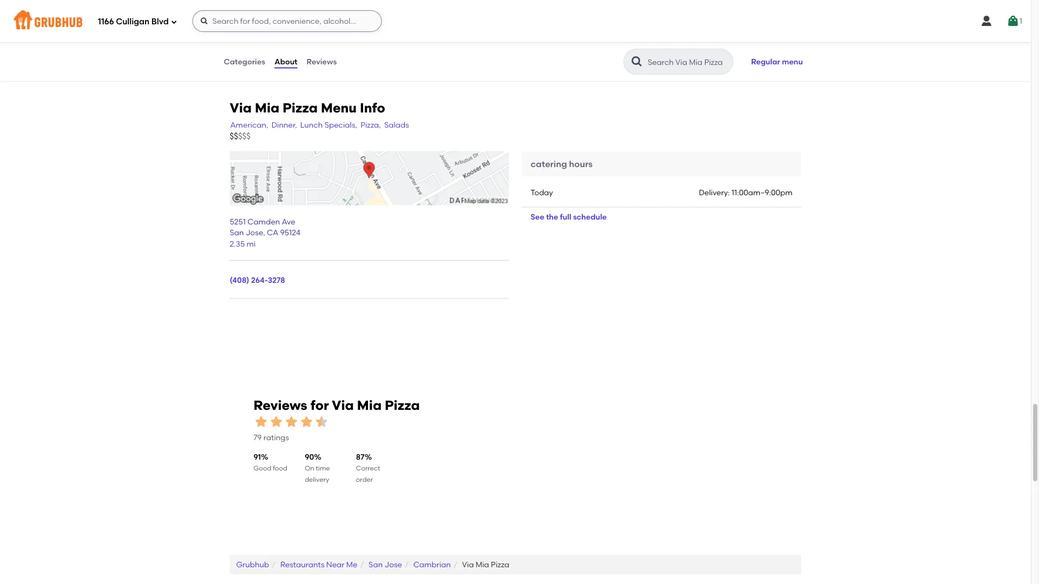 Task type: locate. For each thing, give the bounding box(es) containing it.
via right for
[[332, 398, 354, 414]]

star icon image
[[254, 415, 269, 430], [269, 415, 284, 430], [284, 415, 299, 430], [299, 415, 314, 430], [314, 415, 329, 430], [314, 415, 329, 430]]

reviews up ratings
[[254, 398, 307, 414]]

90 on time delivery
[[305, 453, 330, 484]]

mia for via mia pizza
[[476, 561, 489, 570]]

reviews inside button
[[307, 57, 337, 66]]

1 horizontal spatial svg image
[[981, 15, 994, 28]]

schedule
[[573, 213, 607, 222]]

about
[[275, 57, 298, 66]]

2 horizontal spatial pizza
[[491, 561, 510, 570]]

grubhub
[[236, 561, 269, 570]]

salads
[[384, 120, 409, 130]]

cambrian link
[[413, 561, 451, 570]]

reviews for via mia pizza
[[254, 398, 420, 414]]

1 horizontal spatial mia
[[357, 398, 382, 414]]

0 vertical spatial via
[[230, 100, 252, 116]]

specials,
[[325, 120, 357, 130]]

san
[[230, 229, 244, 238], [369, 561, 383, 570]]

regular menu button
[[747, 50, 808, 74]]

jose up mi
[[246, 229, 263, 238]]

the
[[546, 213, 559, 222]]

2.35
[[230, 239, 245, 249]]

2 horizontal spatial mia
[[476, 561, 489, 570]]

0 vertical spatial jose
[[246, 229, 263, 238]]

0 vertical spatial san
[[230, 229, 244, 238]]

american, dinner, lunch specials, pizza, salads
[[230, 120, 409, 130]]

reviews
[[307, 57, 337, 66], [254, 398, 307, 414]]

1 horizontal spatial via
[[332, 398, 354, 414]]

0 vertical spatial mia
[[255, 100, 280, 116]]

91
[[254, 453, 261, 462]]

svg image left 1 button
[[981, 15, 994, 28]]

5251 camden ave san jose , ca 95124 2.35 mi
[[230, 218, 301, 249]]

1 vertical spatial pizza
[[385, 398, 420, 414]]

1 horizontal spatial pizza
[[385, 398, 420, 414]]

via
[[230, 100, 252, 116], [332, 398, 354, 414], [462, 561, 474, 570]]

svg image right blvd at left
[[171, 19, 177, 25]]

svg image
[[1007, 15, 1020, 28], [200, 17, 209, 25]]

food
[[273, 465, 287, 473]]

mi
[[247, 239, 256, 249]]

1 vertical spatial reviews
[[254, 398, 307, 414]]

pizza
[[283, 100, 318, 116], [385, 398, 420, 414], [491, 561, 510, 570]]

2 vertical spatial via
[[462, 561, 474, 570]]

jose
[[246, 229, 263, 238], [385, 561, 402, 570]]

79
[[254, 434, 262, 443]]

via right cambrian
[[462, 561, 474, 570]]

79 ratings
[[254, 434, 289, 443]]

0 vertical spatial pizza
[[283, 100, 318, 116]]

0 vertical spatial reviews
[[307, 57, 337, 66]]

1166 culligan blvd
[[98, 17, 169, 27]]

91 good food
[[254, 453, 287, 473]]

90
[[305, 453, 314, 462]]

san right me
[[369, 561, 383, 570]]

hours
[[569, 159, 593, 169]]

0 horizontal spatial svg image
[[200, 17, 209, 25]]

,
[[263, 229, 265, 238]]

camden
[[248, 218, 280, 227]]

grubhub link
[[236, 561, 269, 570]]

2 vertical spatial mia
[[476, 561, 489, 570]]

american,
[[230, 120, 268, 130]]

categories
[[224, 57, 265, 66]]

search icon image
[[631, 55, 644, 68]]

via for via mia pizza
[[462, 561, 474, 570]]

via mia pizza menu info
[[230, 100, 385, 116]]

delivery: 11:00am–9:00pm
[[699, 188, 793, 198]]

1 horizontal spatial jose
[[385, 561, 402, 570]]

american, button
[[230, 119, 269, 131]]

jose inside 5251 camden ave san jose , ca 95124 2.35 mi
[[246, 229, 263, 238]]

restaurants near me
[[280, 561, 358, 570]]

reviews button
[[306, 42, 337, 81]]

mia
[[255, 100, 280, 116], [357, 398, 382, 414], [476, 561, 489, 570]]

via up american,
[[230, 100, 252, 116]]

3278
[[268, 276, 285, 285]]

reviews right about in the top of the page
[[307, 57, 337, 66]]

san up 2.35
[[230, 229, 244, 238]]

menu
[[782, 57, 803, 66]]

catering
[[531, 159, 567, 169]]

culligan
[[116, 17, 150, 27]]

info
[[360, 100, 385, 116]]

5251
[[230, 218, 246, 227]]

delivery
[[305, 476, 329, 484]]

0 horizontal spatial svg image
[[171, 19, 177, 25]]

0 horizontal spatial san
[[230, 229, 244, 238]]

0 horizontal spatial mia
[[255, 100, 280, 116]]

catering hours
[[531, 159, 593, 169]]

mia right for
[[357, 398, 382, 414]]

2 vertical spatial pizza
[[491, 561, 510, 570]]

mia right cambrian
[[476, 561, 489, 570]]

(408)
[[230, 276, 249, 285]]

time
[[316, 465, 330, 473]]

0 horizontal spatial via
[[230, 100, 252, 116]]

dinner,
[[272, 120, 297, 130]]

0 horizontal spatial jose
[[246, 229, 263, 238]]

1 horizontal spatial svg image
[[1007, 15, 1020, 28]]

dinner, button
[[271, 119, 298, 131]]

pizza for via mia pizza
[[491, 561, 510, 570]]

1166
[[98, 17, 114, 27]]

1 vertical spatial mia
[[357, 398, 382, 414]]

jose left cambrian
[[385, 561, 402, 570]]

correct
[[356, 465, 380, 473]]

0 horizontal spatial pizza
[[283, 100, 318, 116]]

menu
[[321, 100, 357, 116]]

svg image
[[981, 15, 994, 28], [171, 19, 177, 25]]

1 button
[[1007, 11, 1023, 31]]

1 vertical spatial san
[[369, 561, 383, 570]]

2 horizontal spatial via
[[462, 561, 474, 570]]

mia up dinner,
[[255, 100, 280, 116]]

5
[[356, 10, 360, 18]]

Search for food, convenience, alcohol... search field
[[193, 10, 382, 32]]

lunch
[[300, 120, 323, 130]]

see the full schedule
[[531, 213, 607, 222]]

264-
[[251, 276, 268, 285]]

cambrian
[[413, 561, 451, 570]]

serves 5
[[334, 10, 360, 18]]

87 correct order
[[356, 453, 380, 484]]

ave
[[282, 218, 295, 227]]



Task type: describe. For each thing, give the bounding box(es) containing it.
on
[[305, 465, 314, 473]]

(408) 264-3278
[[230, 276, 285, 285]]

via for via mia pizza menu info
[[230, 100, 252, 116]]

mia for via mia pizza menu info
[[255, 100, 280, 116]]

delivery:
[[699, 188, 730, 198]]

see the full schedule button
[[522, 208, 616, 227]]

serves
[[334, 10, 354, 18]]

pizza for via mia pizza menu info
[[283, 100, 318, 116]]

$$
[[230, 132, 238, 142]]

today
[[531, 188, 553, 198]]

good
[[254, 465, 271, 473]]

1
[[1020, 16, 1023, 26]]

categories button
[[223, 42, 266, 81]]

blvd
[[151, 17, 169, 27]]

1 vertical spatial via
[[332, 398, 354, 414]]

salads button
[[384, 119, 410, 131]]

ratings
[[264, 434, 289, 443]]

reviews for reviews
[[307, 57, 337, 66]]

me
[[346, 561, 358, 570]]

via mia pizza
[[462, 561, 510, 570]]

see
[[531, 213, 545, 222]]

ca
[[267, 229, 279, 238]]

order
[[356, 476, 373, 484]]

reviews for reviews for via mia pizza
[[254, 398, 307, 414]]

near
[[326, 561, 345, 570]]

lunch specials, button
[[300, 119, 358, 131]]

Search Via Mia Pizza search field
[[647, 57, 730, 67]]

11:00am–9:00pm
[[732, 188, 793, 198]]

regular menu
[[751, 57, 803, 66]]

95124
[[280, 229, 301, 238]]

about button
[[274, 42, 298, 81]]

san jose link
[[369, 561, 402, 570]]

1 horizontal spatial san
[[369, 561, 383, 570]]

87
[[356, 453, 365, 462]]

main navigation navigation
[[0, 0, 1031, 42]]

svg image inside 1 button
[[1007, 15, 1020, 28]]

restaurants near me link
[[280, 561, 358, 570]]

san jose
[[369, 561, 402, 570]]

serves 5 button
[[327, 0, 561, 25]]

1 vertical spatial jose
[[385, 561, 402, 570]]

for
[[311, 398, 329, 414]]

san inside 5251 camden ave san jose , ca 95124 2.35 mi
[[230, 229, 244, 238]]

pizza,
[[361, 120, 381, 130]]

full
[[560, 213, 572, 222]]

$$$$$
[[230, 132, 251, 142]]

regular
[[751, 57, 781, 66]]

(408) 264-3278 button
[[230, 275, 285, 286]]

pizza, button
[[360, 119, 382, 131]]

restaurants
[[280, 561, 325, 570]]



Task type: vqa. For each thing, say whether or not it's contained in the screenshot.


